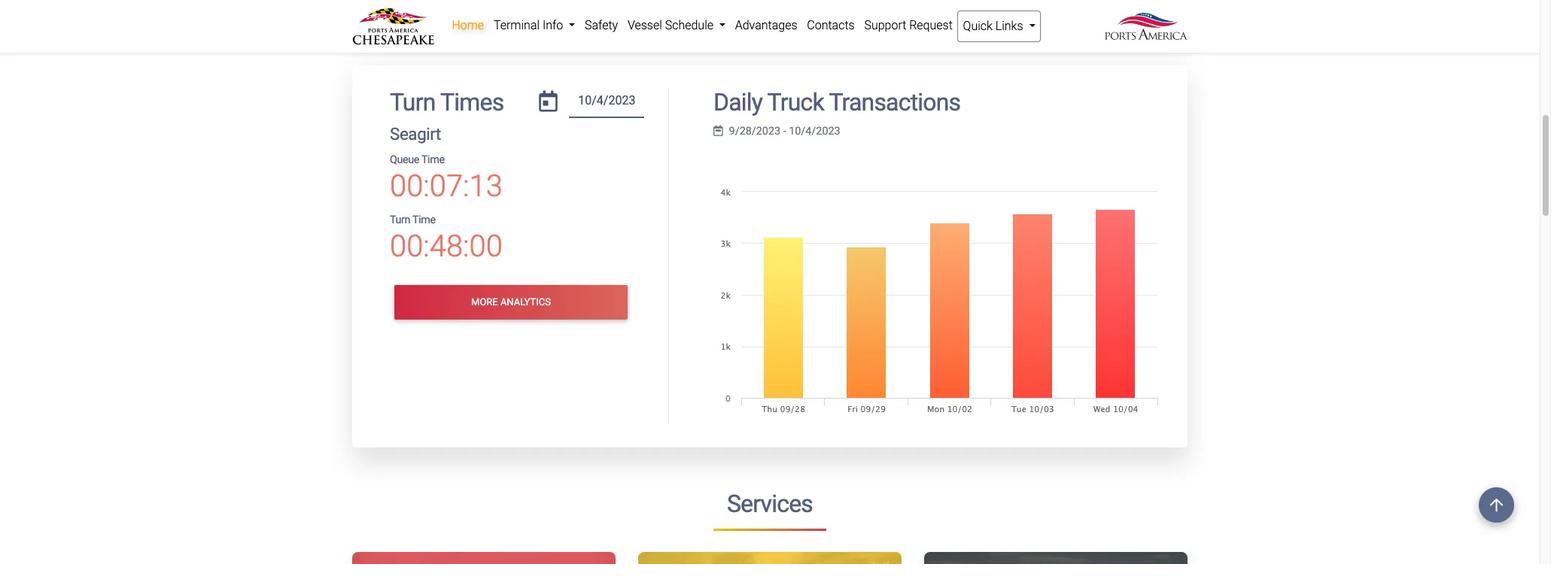 Task type: locate. For each thing, give the bounding box(es) containing it.
1 vertical spatial turn
[[390, 214, 410, 226]]

time inside queue time 00:07:13
[[422, 153, 445, 166]]

turn up 00:48:00
[[390, 214, 410, 226]]

9/28/2023 - 10/4/2023
[[729, 125, 841, 138]]

time inside turn time 00:48:00
[[413, 214, 436, 226]]

queue time 00:07:13
[[390, 153, 503, 204]]

time up 00:48:00
[[413, 214, 436, 226]]

support
[[865, 18, 907, 32]]

times
[[440, 88, 504, 117]]

calendar day image
[[539, 91, 558, 112]]

services
[[727, 490, 813, 519]]

time for 00:48:00
[[413, 214, 436, 226]]

turn times
[[390, 88, 504, 117]]

advantages link
[[731, 11, 802, 41]]

turn for turn times
[[390, 88, 436, 117]]

None text field
[[569, 88, 645, 118]]

vessel schedule
[[628, 18, 717, 32]]

quick links
[[963, 19, 1026, 33]]

turn inside turn time 00:48:00
[[390, 214, 410, 226]]

more analytics link
[[394, 285, 628, 320]]

calendar week image
[[714, 126, 723, 136]]

schedule
[[665, 18, 714, 32]]

quick links link
[[958, 11, 1041, 42]]

contacts link
[[802, 11, 860, 41]]

0 vertical spatial turn
[[390, 88, 436, 117]]

1 vertical spatial time
[[413, 214, 436, 226]]

turn
[[390, 88, 436, 117], [390, 214, 410, 226]]

2 turn from the top
[[390, 214, 410, 226]]

turn up seagirt
[[390, 88, 436, 117]]

quick
[[963, 19, 993, 33]]

1 turn from the top
[[390, 88, 436, 117]]

more analytics
[[471, 297, 551, 308]]

seagirt
[[390, 124, 441, 144]]

time for 00:07:13
[[422, 153, 445, 166]]

terminal info link
[[489, 11, 580, 41]]

10/4/2023
[[789, 125, 841, 138]]

terminal
[[494, 18, 540, 32]]

00:07:13
[[390, 168, 503, 204]]

0 vertical spatial time
[[422, 153, 445, 166]]

more
[[471, 297, 498, 308]]

time right queue at the top
[[422, 153, 445, 166]]

daily
[[714, 88, 763, 117]]

time
[[422, 153, 445, 166], [413, 214, 436, 226]]



Task type: describe. For each thing, give the bounding box(es) containing it.
safety
[[585, 18, 618, 32]]

daily truck transactions
[[714, 88, 961, 117]]

transactions
[[829, 88, 961, 117]]

analytics
[[501, 297, 551, 308]]

terminal info
[[494, 18, 566, 32]]

advantages
[[735, 18, 798, 32]]

support request
[[865, 18, 953, 32]]

truck
[[768, 88, 824, 117]]

home link
[[447, 11, 489, 41]]

support request link
[[860, 11, 958, 41]]

vessel schedule link
[[623, 11, 731, 41]]

turn for turn time 00:48:00
[[390, 214, 410, 226]]

safety link
[[580, 11, 623, 41]]

00:48:00
[[390, 229, 503, 264]]

vessel
[[628, 18, 662, 32]]

info
[[543, 18, 563, 32]]

turn time 00:48:00
[[390, 214, 503, 264]]

queue
[[390, 153, 419, 166]]

links
[[996, 19, 1024, 33]]

go to top image
[[1479, 488, 1515, 523]]

9/28/2023
[[729, 125, 781, 138]]

contacts
[[807, 18, 855, 32]]

request
[[910, 18, 953, 32]]

-
[[783, 125, 786, 138]]

home
[[452, 18, 484, 32]]



Task type: vqa. For each thing, say whether or not it's contained in the screenshot.
the 'will'
no



